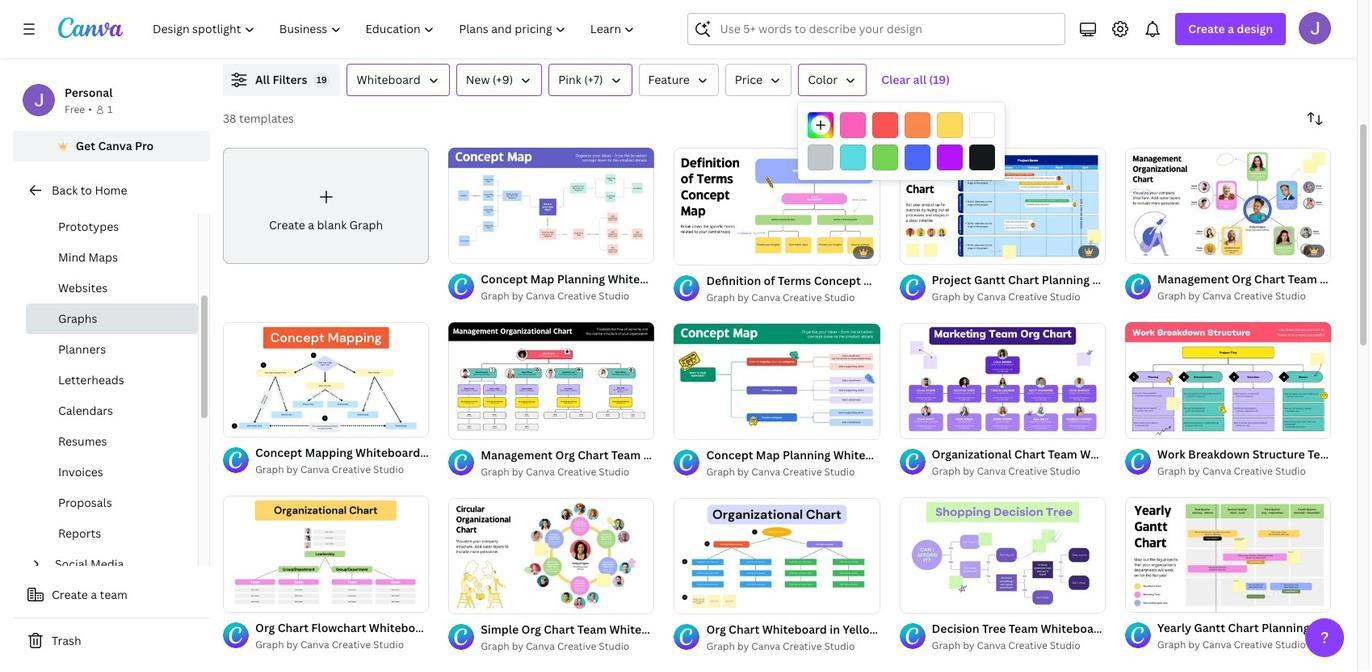 Task type: describe. For each thing, give the bounding box(es) containing it.
resumes link
[[26, 427, 198, 457]]

studio for project gantt chart planning whiteboard in blue simple colorful style image
[[1050, 290, 1081, 304]]

canva for concept map planning whiteboard in purple green modern professional style image
[[526, 289, 555, 303]]

by for concept map planning whiteboard in purple green modern professional style image
[[512, 289, 524, 303]]

graph by canva creative studio for the graph by canva creative studio link for the yearly gantt chart planning whiteboard in green yellow spaced color blocks style image
[[1158, 638, 1306, 652]]

create for create a team
[[52, 587, 88, 603]]

creative for simple org chart team whiteboard in yellow pink green spaced color blocks style image
[[557, 640, 597, 653]]

canva inside concept mapping whiteboard in orange purple basic style graph by canva creative studio
[[300, 463, 329, 477]]

chart
[[729, 622, 760, 637]]

create for create a blank graph
[[269, 217, 305, 232]]

studio for definition of terms concept map planning whiteboard in light blue pink green spaced color blocks style image
[[824, 291, 855, 305]]

graph for simple org chart team whiteboard in yellow pink green spaced color blocks style image
[[481, 640, 510, 653]]

by for project gantt chart planning whiteboard in blue simple colorful style image
[[963, 290, 975, 304]]

graph by canva creative studio link for "concept mapping whiteboard in orange purple basic style" image
[[255, 462, 429, 479]]

concept
[[255, 445, 302, 461]]

19 filter options selected element
[[314, 72, 330, 88]]

graph by canva creative studio link for project gantt chart planning whiteboard in blue simple colorful style image
[[932, 290, 1106, 306]]

invoices
[[58, 465, 103, 480]]

studio for the yearly gantt chart planning whiteboard in green yellow spaced color blocks style image
[[1276, 638, 1306, 652]]

creative for the org chart flowchart whiteboard in yellow pink spaced color blocks style image
[[332, 638, 371, 652]]

maps
[[88, 250, 118, 265]]

mind maps link
[[26, 242, 198, 273]]

creative for concept map planning whiteboard in green blue modern professional style image
[[783, 465, 822, 479]]

#74d353 image
[[873, 145, 898, 170]]

38 templates
[[223, 111, 294, 126]]

org
[[706, 622, 726, 637]]

work breakdown structure team whiteboard in red purple green trendy stickers style image
[[1125, 322, 1331, 438]]

graph by canva creative studio link for decision tree team whiteboard in light green purple casual corporate style image
[[932, 638, 1106, 655]]

concept mapping whiteboard in orange purple basic style graph by canva creative studio
[[255, 445, 578, 477]]

create a blank graph element
[[223, 148, 429, 264]]

color
[[808, 72, 838, 87]]

management org chart team whiteboard in black red green trendy sticker style image
[[449, 323, 655, 439]]

media
[[91, 557, 124, 572]]

org chart whiteboard in yellow red basic style link
[[706, 621, 966, 639]]

whiteboard for concept
[[356, 445, 420, 461]]

design
[[1237, 21, 1273, 36]]

basic for red
[[905, 622, 935, 637]]

all
[[913, 72, 927, 87]]

graph by canva creative studio link for the yearly gantt chart planning whiteboard in green yellow spaced color blocks style image
[[1158, 638, 1331, 654]]

#fe884c image
[[905, 112, 931, 138]]

pink
[[558, 72, 581, 87]]

org chart whiteboard in yellow red basic style image
[[674, 498, 880, 614]]

new
[[466, 72, 490, 87]]

proposals link
[[26, 488, 198, 519]]

graph by canva creative studio for the graph by canva creative studio link related to project gantt chart planning whiteboard in blue simple colorful style image
[[932, 290, 1081, 304]]

canva for work breakdown structure team whiteboard in red purple green trendy stickers style image
[[1203, 464, 1232, 478]]

graphs
[[58, 311, 97, 326]]

a for design
[[1228, 21, 1234, 36]]

graph for work breakdown structure team whiteboard in red purple green trendy stickers style image
[[1158, 464, 1186, 478]]

a for team
[[91, 587, 97, 603]]

graph by canva creative studio link for concept map planning whiteboard in green blue modern professional style image
[[706, 465, 880, 481]]

social media link
[[48, 549, 188, 580]]

canva for management org chart team whiteboard in black red green trendy sticker style image
[[526, 465, 555, 479]]

canva for simple org chart team whiteboard in yellow pink green spaced color blocks style image
[[526, 640, 555, 653]]

clear
[[882, 72, 911, 87]]

org chart flowchart whiteboard in yellow pink spaced color blocks style image
[[223, 496, 429, 612]]

graph for project gantt chart planning whiteboard in blue simple colorful style image
[[932, 290, 961, 304]]

feature button
[[639, 64, 719, 96]]

Search search field
[[720, 14, 1055, 44]]

graph for the yearly gantt chart planning whiteboard in green yellow spaced color blocks style image
[[1158, 638, 1186, 652]]

creative inside concept mapping whiteboard in orange purple basic style graph by canva creative studio
[[332, 463, 371, 477]]

websites link
[[26, 273, 198, 304]]

graph for concept map planning whiteboard in green blue modern professional style image
[[706, 465, 735, 479]]

yearly gantt chart planning whiteboard in green yellow spaced color blocks style image
[[1125, 497, 1331, 613]]

studio for work breakdown structure team whiteboard in red purple green trendy stickers style image
[[1276, 464, 1306, 478]]

1
[[107, 103, 113, 116]]

websites
[[58, 280, 108, 296]]

graph by canva creative studio for the graph by canva creative studio link related to the org chart flowchart whiteboard in yellow pink spaced color blocks style image
[[255, 638, 404, 652]]

templates
[[239, 111, 294, 126]]

reports
[[58, 526, 101, 541]]

19
[[317, 74, 327, 86]]

canva inside org chart whiteboard in yellow red basic style graph by canva creative studio
[[752, 640, 781, 654]]

top level navigation element
[[142, 13, 649, 45]]

create a blank graph
[[269, 217, 383, 232]]

#b612fb image
[[937, 145, 963, 170]]

graph by canva creative studio link for the org chart flowchart whiteboard in yellow pink spaced color blocks style image
[[255, 637, 429, 654]]

mind maps
[[58, 250, 118, 265]]

create for create a design
[[1189, 21, 1225, 36]]

graph for concept map planning whiteboard in purple green modern professional style image
[[481, 289, 510, 303]]

graph by canva creative studio for the graph by canva creative studio link for simple org chart team whiteboard in yellow pink green spaced color blocks style image
[[481, 640, 630, 653]]

graphs template image
[[987, 0, 1331, 44]]

creative for management org chart team whiteboard in blue green spaced color blocks style image
[[1234, 289, 1273, 303]]

jacob simon image
[[1299, 12, 1331, 44]]

by for simple org chart team whiteboard in yellow pink green spaced color blocks style image
[[512, 640, 524, 653]]

creative for work breakdown structure team whiteboard in red purple green trendy stickers style image
[[1234, 464, 1273, 478]]

by for definition of terms concept map planning whiteboard in light blue pink green spaced color blocks style image
[[738, 291, 749, 305]]

canva for concept map planning whiteboard in green blue modern professional style image
[[752, 465, 781, 479]]

creative inside org chart whiteboard in yellow red basic style graph by canva creative studio
[[783, 640, 822, 654]]

trash
[[52, 633, 81, 649]]

style for concept mapping whiteboard in orange purple basic style
[[549, 445, 578, 461]]

(+7)
[[584, 72, 603, 87]]

graph for management org chart team whiteboard in black red green trendy sticker style image
[[481, 465, 510, 479]]

studio inside org chart whiteboard in yellow red basic style graph by canva creative studio
[[824, 640, 855, 654]]

(19)
[[929, 72, 950, 87]]

trash link
[[13, 625, 210, 658]]

whiteboard button
[[347, 64, 450, 96]]

blank
[[317, 217, 347, 232]]

•
[[88, 103, 92, 116]]

price
[[735, 72, 763, 87]]

Sort by button
[[1299, 103, 1331, 135]]

clear all (19)
[[882, 72, 950, 87]]

graph inside concept mapping whiteboard in orange purple basic style graph by canva creative studio
[[255, 463, 284, 477]]

planners
[[58, 342, 106, 357]]

graph by canva creative studio link for work breakdown structure team whiteboard in red purple green trendy stickers style image
[[1158, 463, 1331, 480]]

creative for decision tree team whiteboard in light green purple casual corporate style image
[[1009, 639, 1048, 653]]

by inside concept mapping whiteboard in orange purple basic style graph by canva creative studio
[[286, 463, 298, 477]]

canva for project gantt chart planning whiteboard in blue simple colorful style image
[[977, 290, 1006, 304]]

concept map planning whiteboard in purple green modern professional style image
[[449, 148, 655, 264]]

studio for decision tree team whiteboard in light green purple casual corporate style image
[[1050, 639, 1081, 653]]

social media
[[55, 557, 124, 572]]

studio for concept map planning whiteboard in green blue modern professional style image
[[824, 465, 855, 479]]

by for organizational chart team whiteboard in royal purple pastel purple friendly professional style image
[[963, 465, 975, 479]]

get canva pro button
[[13, 131, 210, 162]]

by for the org chart flowchart whiteboard in yellow pink spaced color blocks style image
[[286, 638, 298, 652]]

concept map planning whiteboard in green blue modern professional style image
[[674, 324, 880, 440]]

create a team
[[52, 587, 128, 603]]

in for orange
[[423, 445, 433, 461]]

graph by canva creative studio link for organizational chart team whiteboard in royal purple pastel purple friendly professional style image
[[932, 464, 1106, 480]]

by for management org chart team whiteboard in black red green trendy sticker style image
[[512, 465, 524, 479]]

concept mapping whiteboard in orange purple basic style link
[[255, 445, 578, 462]]

simple org chart team whiteboard in yellow pink green spaced color blocks style image
[[449, 498, 655, 614]]

project gantt chart planning whiteboard in blue simple colorful style image
[[900, 148, 1106, 264]]

creative for management org chart team whiteboard in black red green trendy sticker style image
[[557, 465, 597, 479]]



Task type: locate. For each thing, give the bounding box(es) containing it.
#fd5152 image
[[873, 112, 898, 138]]

graph by canva creative studio link for the org chart whiteboard in yellow red basic style 'image' at the bottom of page
[[706, 639, 880, 655]]

add a new color image
[[808, 112, 834, 138], [808, 112, 834, 138]]

style inside org chart whiteboard in yellow red basic style graph by canva creative studio
[[937, 622, 966, 637]]

definition of terms concept map planning whiteboard in light blue pink green spaced color blocks style image
[[674, 149, 880, 264]]

graph by canva creative studio for decision tree team whiteboard in light green purple casual corporate style image the graph by canva creative studio link
[[932, 639, 1081, 653]]

1 horizontal spatial a
[[308, 217, 314, 232]]

graph by canva creative studio for the graph by canva creative studio link corresponding to concept map planning whiteboard in purple green modern professional style image
[[481, 289, 630, 303]]

graph by canva creative studio for the graph by canva creative studio link corresponding to work breakdown structure team whiteboard in red purple green trendy stickers style image
[[1158, 464, 1306, 478]]

in left the orange
[[423, 445, 433, 461]]

#fd5ebb image
[[840, 112, 866, 138], [840, 112, 866, 138]]

whiteboard
[[357, 72, 421, 87], [356, 445, 420, 461], [762, 622, 827, 637]]

graph for decision tree team whiteboard in light green purple casual corporate style image
[[932, 639, 961, 653]]

org chart whiteboard in yellow red basic style graph by canva creative studio
[[706, 622, 966, 654]]

planners link
[[26, 334, 198, 365]]

whiteboard inside org chart whiteboard in yellow red basic style graph by canva creative studio
[[762, 622, 827, 637]]

concept mapping whiteboard in orange purple basic style image
[[223, 322, 429, 438]]

a left design
[[1228, 21, 1234, 36]]

orange
[[436, 445, 476, 461]]

whiteboard for org
[[762, 622, 827, 637]]

studio for the org chart flowchart whiteboard in yellow pink spaced color blocks style image
[[373, 638, 404, 652]]

by for management org chart team whiteboard in blue green spaced color blocks style image
[[1189, 289, 1200, 303]]

1 horizontal spatial in
[[830, 622, 840, 637]]

prototypes link
[[26, 212, 198, 242]]

basic right 'red'
[[905, 622, 935, 637]]

resumes
[[58, 434, 107, 449]]

create inside button
[[52, 587, 88, 603]]

clear all (19) button
[[874, 64, 958, 96]]

management org chart team whiteboard in blue green spaced color blocks style image
[[1125, 148, 1331, 264]]

#74d353 image
[[873, 145, 898, 170]]

basic inside concept mapping whiteboard in orange purple basic style graph by canva creative studio
[[517, 445, 547, 461]]

back to home link
[[13, 175, 210, 207]]

graph by canva creative studio for management org chart team whiteboard in black red green trendy sticker style image's the graph by canva creative studio link
[[481, 465, 630, 479]]

letterheads link
[[26, 365, 198, 396]]

social
[[55, 557, 88, 572]]

price button
[[725, 64, 792, 96]]

a for blank
[[308, 217, 314, 232]]

#b612fb image
[[937, 145, 963, 170]]

#fe884c image
[[905, 112, 931, 138]]

basic inside org chart whiteboard in yellow red basic style graph by canva creative studio
[[905, 622, 935, 637]]

graph for management org chart team whiteboard in blue green spaced color blocks style image
[[1158, 289, 1186, 303]]

all
[[255, 72, 270, 87]]

0 horizontal spatial style
[[549, 445, 578, 461]]

graph by canva creative studio link for definition of terms concept map planning whiteboard in light blue pink green spaced color blocks style image
[[706, 290, 880, 306]]

#55dbe0 image
[[840, 145, 866, 170], [840, 145, 866, 170]]

0 vertical spatial style
[[549, 445, 578, 461]]

pink (+7) button
[[549, 64, 632, 96]]

a
[[1228, 21, 1234, 36], [308, 217, 314, 232], [91, 587, 97, 603]]

all filters
[[255, 72, 307, 87]]

create
[[1189, 21, 1225, 36], [269, 217, 305, 232], [52, 587, 88, 603]]

1 vertical spatial a
[[308, 217, 314, 232]]

filters
[[273, 72, 307, 87]]

a left team
[[91, 587, 97, 603]]

0 horizontal spatial a
[[91, 587, 97, 603]]

0 vertical spatial a
[[1228, 21, 1234, 36]]

0 vertical spatial whiteboard
[[357, 72, 421, 87]]

graph by canva creative studio link for management org chart team whiteboard in black red green trendy sticker style image
[[481, 464, 655, 480]]

in left yellow
[[830, 622, 840, 637]]

a inside button
[[91, 587, 97, 603]]

whiteboard down top level navigation element
[[357, 72, 421, 87]]

free •
[[65, 103, 92, 116]]

back
[[52, 183, 78, 198]]

mind
[[58, 250, 86, 265]]

38
[[223, 111, 236, 126]]

style for org chart whiteboard in yellow red basic style
[[937, 622, 966, 637]]

#fed958 image
[[937, 112, 963, 138], [937, 112, 963, 138]]

style inside concept mapping whiteboard in orange purple basic style graph by canva creative studio
[[549, 445, 578, 461]]

invoices link
[[26, 457, 198, 488]]

whiteboard right mapping
[[356, 445, 420, 461]]

studio for organizational chart team whiteboard in royal purple pastel purple friendly professional style image
[[1050, 465, 1081, 479]]

0 horizontal spatial create
[[52, 587, 88, 603]]

1 vertical spatial in
[[830, 622, 840, 637]]

0 horizontal spatial basic
[[517, 445, 547, 461]]

None search field
[[688, 13, 1066, 45]]

pro
[[135, 138, 154, 154]]

yellow
[[843, 622, 879, 637]]

1 horizontal spatial basic
[[905, 622, 935, 637]]

team
[[100, 587, 128, 603]]

graph by canva creative studio for the graph by canva creative studio link corresponding to management org chart team whiteboard in blue green spaced color blocks style image
[[1158, 289, 1306, 303]]

personal
[[65, 85, 113, 100]]

2 vertical spatial whiteboard
[[762, 622, 827, 637]]

1 vertical spatial whiteboard
[[356, 445, 420, 461]]

#4a66fb image
[[905, 145, 931, 170], [905, 145, 931, 170]]

style right purple
[[549, 445, 578, 461]]

by
[[512, 289, 524, 303], [1189, 289, 1200, 303], [963, 290, 975, 304], [738, 291, 749, 305], [286, 463, 298, 477], [1189, 464, 1200, 478], [963, 465, 975, 479], [512, 465, 524, 479], [738, 465, 749, 479], [286, 638, 298, 652], [1189, 638, 1200, 652], [963, 639, 975, 653], [512, 640, 524, 653], [738, 640, 749, 654]]

home
[[95, 183, 127, 198]]

creative for the yearly gantt chart planning whiteboard in green yellow spaced color blocks style image
[[1234, 638, 1273, 652]]

create a design button
[[1176, 13, 1286, 45]]

create a team button
[[13, 579, 210, 612]]

graph for the org chart flowchart whiteboard in yellow pink spaced color blocks style image
[[255, 638, 284, 652]]

2 horizontal spatial create
[[1189, 21, 1225, 36]]

canva for the yearly gantt chart planning whiteboard in green yellow spaced color blocks style image
[[1203, 638, 1232, 652]]

studio
[[599, 289, 630, 303], [1276, 289, 1306, 303], [1050, 290, 1081, 304], [824, 291, 855, 305], [373, 463, 404, 477], [1276, 464, 1306, 478], [1050, 465, 1081, 479], [599, 465, 630, 479], [824, 465, 855, 479], [373, 638, 404, 652], [1276, 638, 1306, 652], [1050, 639, 1081, 653], [599, 640, 630, 653], [824, 640, 855, 654]]

prototypes
[[58, 219, 119, 234]]

get
[[76, 138, 95, 154]]

2 vertical spatial create
[[52, 587, 88, 603]]

in inside concept mapping whiteboard in orange purple basic style graph by canva creative studio
[[423, 445, 433, 461]]

canva for organizational chart team whiteboard in royal purple pastel purple friendly professional style image
[[977, 465, 1006, 479]]

graph by canva creative studio for the graph by canva creative studio link corresponding to organizational chart team whiteboard in royal purple pastel purple friendly professional style image
[[932, 465, 1081, 479]]

create inside dropdown button
[[1189, 21, 1225, 36]]

calendars
[[58, 403, 113, 418]]

canva for definition of terms concept map planning whiteboard in light blue pink green spaced color blocks style image
[[752, 291, 781, 305]]

1 vertical spatial create
[[269, 217, 305, 232]]

letterheads
[[58, 372, 124, 388]]

to
[[80, 183, 92, 198]]

new (+9)
[[466, 72, 513, 87]]

create a blank graph link
[[223, 148, 429, 264]]

graph by canva creative studio link for concept map planning whiteboard in purple green modern professional style image
[[481, 288, 655, 305]]

studio for management org chart team whiteboard in blue green spaced color blocks style image
[[1276, 289, 1306, 303]]

pink (+7)
[[558, 72, 603, 87]]

canva
[[98, 138, 132, 154], [526, 289, 555, 303], [1203, 289, 1232, 303], [977, 290, 1006, 304], [752, 291, 781, 305], [300, 463, 329, 477], [1203, 464, 1232, 478], [977, 465, 1006, 479], [526, 465, 555, 479], [752, 465, 781, 479], [300, 638, 329, 652], [1203, 638, 1232, 652], [977, 639, 1006, 653], [526, 640, 555, 653], [752, 640, 781, 654]]

1 vertical spatial basic
[[905, 622, 935, 637]]

purple
[[478, 445, 515, 461]]

creative for project gantt chart planning whiteboard in blue simple colorful style image
[[1009, 290, 1048, 304]]

mapping
[[305, 445, 353, 461]]

by for concept map planning whiteboard in green blue modern professional style image
[[738, 465, 749, 479]]

studio for simple org chart team whiteboard in yellow pink green spaced color blocks style image
[[599, 640, 630, 653]]

canva for management org chart team whiteboard in blue green spaced color blocks style image
[[1203, 289, 1232, 303]]

#c1c6cb image
[[808, 145, 834, 170], [808, 145, 834, 170]]

by for work breakdown structure team whiteboard in red purple green trendy stickers style image
[[1189, 464, 1200, 478]]

basic right purple
[[517, 445, 547, 461]]

in inside org chart whiteboard in yellow red basic style graph by canva creative studio
[[830, 622, 840, 637]]

0 vertical spatial create
[[1189, 21, 1225, 36]]

in for yellow
[[830, 622, 840, 637]]

creative for concept map planning whiteboard in purple green modern professional style image
[[557, 289, 597, 303]]

#15181b image
[[969, 145, 995, 170], [969, 145, 995, 170]]

by inside org chart whiteboard in yellow red basic style graph by canva creative studio
[[738, 640, 749, 654]]

basic for purple
[[517, 445, 547, 461]]

red
[[881, 622, 903, 637]]

color button
[[798, 64, 867, 96]]

studio for management org chart team whiteboard in black red green trendy sticker style image
[[599, 465, 630, 479]]

graph by canva creative studio for concept map planning whiteboard in green blue modern professional style image's the graph by canva creative studio link
[[706, 465, 855, 479]]

by for the yearly gantt chart planning whiteboard in green yellow spaced color blocks style image
[[1189, 638, 1200, 652]]

back to home
[[52, 183, 127, 198]]

graph by canva creative studio link for management org chart team whiteboard in blue green spaced color blocks style image
[[1158, 288, 1331, 305]]

graph by canva creative studio link
[[481, 288, 655, 305], [1158, 288, 1331, 305], [932, 290, 1106, 306], [706, 290, 880, 306], [255, 462, 429, 479], [1158, 463, 1331, 480], [932, 464, 1106, 480], [481, 464, 655, 480], [706, 465, 880, 481], [255, 637, 429, 654], [1158, 638, 1331, 654], [932, 638, 1106, 655], [481, 639, 655, 655], [706, 639, 880, 655]]

reports link
[[26, 519, 198, 549]]

1 horizontal spatial style
[[937, 622, 966, 637]]

(+9)
[[493, 72, 513, 87]]

whiteboard inside whiteboard button
[[357, 72, 421, 87]]

0 vertical spatial in
[[423, 445, 433, 461]]

0 horizontal spatial in
[[423, 445, 433, 461]]

decision tree team whiteboard in light green purple casual corporate style image
[[900, 498, 1106, 614]]

create left blank
[[269, 217, 305, 232]]

canva for decision tree team whiteboard in light green purple casual corporate style image
[[977, 639, 1006, 653]]

feature
[[648, 72, 690, 87]]

0 vertical spatial basic
[[517, 445, 547, 461]]

graph inside org chart whiteboard in yellow red basic style graph by canva creative studio
[[706, 640, 735, 654]]

graph by canva creative studio link for simple org chart team whiteboard in yellow pink green spaced color blocks style image
[[481, 639, 655, 655]]

create left design
[[1189, 21, 1225, 36]]

graph by canva creative studio for the graph by canva creative studio link associated with definition of terms concept map planning whiteboard in light blue pink green spaced color blocks style image
[[706, 291, 855, 305]]

creative for organizational chart team whiteboard in royal purple pastel purple friendly professional style image
[[1009, 465, 1048, 479]]

proposals
[[58, 495, 112, 511]]

creative for definition of terms concept map planning whiteboard in light blue pink green spaced color blocks style image
[[783, 291, 822, 305]]

graph by canva creative studio
[[481, 289, 630, 303], [1158, 289, 1306, 303], [932, 290, 1081, 304], [706, 291, 855, 305], [1158, 464, 1306, 478], [932, 465, 1081, 479], [481, 465, 630, 479], [706, 465, 855, 479], [255, 638, 404, 652], [1158, 638, 1306, 652], [932, 639, 1081, 653], [481, 640, 630, 653]]

in
[[423, 445, 433, 461], [830, 622, 840, 637]]

canva for the org chart flowchart whiteboard in yellow pink spaced color blocks style image
[[300, 638, 329, 652]]

graph
[[349, 217, 383, 232], [481, 289, 510, 303], [1158, 289, 1186, 303], [932, 290, 961, 304], [706, 291, 735, 305], [255, 463, 284, 477], [1158, 464, 1186, 478], [932, 465, 961, 479], [481, 465, 510, 479], [706, 465, 735, 479], [255, 638, 284, 652], [1158, 638, 1186, 652], [932, 639, 961, 653], [481, 640, 510, 653], [706, 640, 735, 654]]

calendars link
[[26, 396, 198, 427]]

a inside dropdown button
[[1228, 21, 1234, 36]]

canva inside button
[[98, 138, 132, 154]]

whiteboard inside concept mapping whiteboard in orange purple basic style graph by canva creative studio
[[356, 445, 420, 461]]

a left blank
[[308, 217, 314, 232]]

1 vertical spatial style
[[937, 622, 966, 637]]

by for decision tree team whiteboard in light green purple casual corporate style image
[[963, 639, 975, 653]]

creative
[[557, 289, 597, 303], [1234, 289, 1273, 303], [1009, 290, 1048, 304], [783, 291, 822, 305], [332, 463, 371, 477], [1234, 464, 1273, 478], [1009, 465, 1048, 479], [557, 465, 597, 479], [783, 465, 822, 479], [332, 638, 371, 652], [1234, 638, 1273, 652], [1009, 639, 1048, 653], [557, 640, 597, 653], [783, 640, 822, 654]]

2 horizontal spatial a
[[1228, 21, 1234, 36]]

graph for definition of terms concept map planning whiteboard in light blue pink green spaced color blocks style image
[[706, 291, 735, 305]]

style right 'red'
[[937, 622, 966, 637]]

free
[[65, 103, 85, 116]]

1 horizontal spatial create
[[269, 217, 305, 232]]

studio for concept map planning whiteboard in purple green modern professional style image
[[599, 289, 630, 303]]

create down social
[[52, 587, 88, 603]]

#fd5152 image
[[873, 112, 898, 138]]

graph for organizational chart team whiteboard in royal purple pastel purple friendly professional style image
[[932, 465, 961, 479]]

organizational chart team whiteboard in royal purple pastel purple friendly professional style image
[[900, 323, 1106, 439]]

2 vertical spatial a
[[91, 587, 97, 603]]

get canva pro
[[76, 138, 154, 154]]

whiteboard right chart
[[762, 622, 827, 637]]

new (+9) button
[[456, 64, 542, 96]]

studio inside concept mapping whiteboard in orange purple basic style graph by canva creative studio
[[373, 463, 404, 477]]

create a design
[[1189, 21, 1273, 36]]

#ffffff image
[[969, 112, 995, 138], [969, 112, 995, 138]]



Task type: vqa. For each thing, say whether or not it's contained in the screenshot.
the right "to"
no



